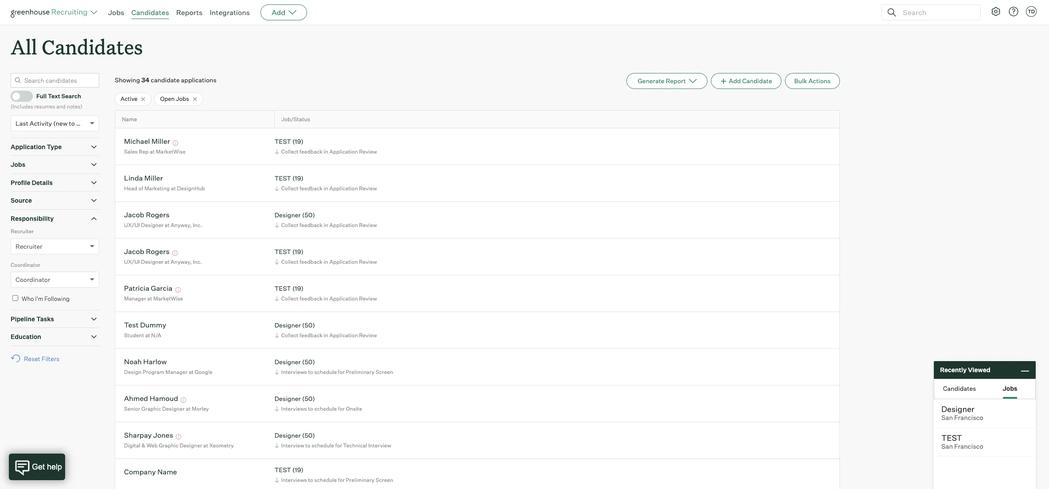 Task type: locate. For each thing, give the bounding box(es) containing it.
3 interviews from the top
[[281, 477, 307, 484]]

miller up "sales rep at marketwise"
[[152, 137, 170, 146]]

candidates
[[131, 8, 169, 17], [42, 34, 143, 60], [943, 385, 976, 392]]

web
[[147, 443, 158, 449]]

add
[[272, 8, 285, 17], [729, 77, 741, 85]]

schedule up test (19) interviews to schedule for preliminary screen
[[312, 443, 334, 449]]

(19) for jacob rogers
[[292, 248, 303, 256]]

screen inside designer (50) interviews to schedule for preliminary screen
[[376, 369, 393, 376]]

test inside test san francisco
[[941, 433, 962, 443]]

at right marketing
[[171, 185, 176, 192]]

2 review from the top
[[359, 185, 377, 192]]

interviews to schedule for preliminary screen link up the designer (50) interviews to schedule for onsite
[[273, 368, 395, 377]]

manager right program
[[166, 369, 188, 376]]

for up the designer (50) interviews to schedule for onsite
[[338, 369, 345, 376]]

ux/ui
[[124, 222, 140, 229], [124, 259, 140, 265]]

0 vertical spatial marketwise
[[156, 148, 186, 155]]

5 feedback from the top
[[300, 295, 323, 302]]

(19) for patricia garcia
[[292, 285, 303, 293]]

san up test san francisco at the bottom
[[941, 414, 953, 422]]

rogers for jacob rogers
[[146, 247, 170, 256]]

6 feedback from the top
[[300, 332, 323, 339]]

4 feedback from the top
[[300, 259, 323, 265]]

collect feedback in application review link
[[273, 147, 379, 156], [273, 184, 379, 193], [273, 221, 379, 229], [273, 258, 379, 266], [273, 295, 379, 303], [273, 331, 379, 340]]

1 vertical spatial preliminary
[[346, 477, 375, 484]]

1 ux/ui from the top
[[124, 222, 140, 229]]

34
[[141, 76, 149, 84]]

jacob rogers has been in application review for more than 5 days image
[[171, 251, 179, 256]]

to for last activity (new to old)
[[69, 119, 75, 127]]

1 horizontal spatial interview
[[368, 443, 391, 449]]

schedule inside the designer (50) interviews to schedule for onsite
[[314, 406, 337, 412]]

1 horizontal spatial add
[[729, 77, 741, 85]]

i'm
[[35, 296, 43, 303]]

miller for michael
[[152, 137, 170, 146]]

san for designer
[[941, 414, 953, 422]]

0 vertical spatial candidates
[[131, 8, 169, 17]]

manager down patricia
[[124, 295, 146, 302]]

of
[[138, 185, 143, 192]]

6 collect feedback in application review link from the top
[[273, 331, 379, 340]]

0 vertical spatial coordinator
[[11, 262, 40, 268]]

to for designer (50) interview to schedule for technical interview
[[305, 443, 310, 449]]

2 francisco from the top
[[954, 443, 983, 451]]

jacob
[[124, 211, 144, 219], [124, 247, 144, 256]]

2 screen from the top
[[376, 477, 393, 484]]

2 collect feedback in application review link from the top
[[273, 184, 379, 193]]

(50) inside the designer (50) interviews to schedule for onsite
[[302, 395, 315, 403]]

graphic down jones
[[159, 443, 178, 449]]

2 preliminary from the top
[[346, 477, 375, 484]]

2 (50) from the top
[[302, 322, 315, 329]]

manager
[[124, 295, 146, 302], [166, 369, 188, 376]]

0 vertical spatial preliminary
[[346, 369, 375, 376]]

interviews inside the designer (50) interviews to schedule for onsite
[[281, 406, 307, 412]]

1 interviews from the top
[[281, 369, 307, 376]]

patricia
[[124, 284, 149, 293]]

1 jacob from the top
[[124, 211, 144, 219]]

0 vertical spatial san
[[941, 414, 953, 422]]

noah harlow link
[[124, 358, 167, 368]]

rogers up ux/ui designer at anyway, inc.
[[146, 247, 170, 256]]

screen for (19)
[[376, 477, 393, 484]]

schedule inside designer (50) interviews to schedule for preliminary screen
[[314, 369, 337, 376]]

1 vertical spatial francisco
[[954, 443, 983, 451]]

preliminary up onsite
[[346, 369, 375, 376]]

3 in from the top
[[324, 222, 328, 229]]

2 designer (50) collect feedback in application review from the top
[[275, 322, 377, 339]]

integrations
[[210, 8, 250, 17]]

test for ux/ui designer at anyway, inc.
[[275, 248, 291, 256]]

noah
[[124, 358, 142, 367]]

ahmed hamoud has been in onsite for more than 21 days image
[[180, 398, 188, 403]]

candidates right jobs link
[[131, 8, 169, 17]]

generate report button
[[627, 73, 708, 89]]

Search candidates field
[[11, 73, 99, 88]]

francisco inside test san francisco
[[954, 443, 983, 451]]

to inside test (19) interviews to schedule for preliminary screen
[[308, 477, 313, 484]]

to down interviews to schedule for onsite link
[[305, 443, 310, 449]]

2 interviews from the top
[[281, 406, 307, 412]]

4 in from the top
[[324, 259, 328, 265]]

configure image
[[991, 6, 1001, 17]]

0 horizontal spatial add
[[272, 8, 285, 17]]

report
[[666, 77, 686, 85]]

to down the interview to schedule for technical interview link
[[308, 477, 313, 484]]

screen inside test (19) interviews to schedule for preliminary screen
[[376, 477, 393, 484]]

(50)
[[302, 212, 315, 219], [302, 322, 315, 329], [302, 359, 315, 366], [302, 395, 315, 403], [302, 432, 315, 440]]

interviews inside test (19) interviews to schedule for preliminary screen
[[281, 477, 307, 484]]

graphic down the ahmed hamoud "link"
[[141, 406, 161, 412]]

filters
[[42, 355, 59, 363]]

francisco for test
[[954, 443, 983, 451]]

michael miller link
[[124, 137, 170, 147]]

candidates down jobs link
[[42, 34, 143, 60]]

0 vertical spatial ux/ui
[[124, 222, 140, 229]]

san down designer san francisco
[[941, 443, 953, 451]]

interviews to schedule for preliminary screen link down the interview to schedule for technical interview link
[[273, 476, 395, 485]]

2 jacob from the top
[[124, 247, 144, 256]]

for left onsite
[[338, 406, 345, 412]]

schedule for test (19) interviews to schedule for preliminary screen
[[314, 477, 337, 484]]

onsite
[[346, 406, 362, 412]]

1 vertical spatial miller
[[144, 174, 163, 183]]

0 vertical spatial anyway,
[[171, 222, 192, 229]]

2 inc. from the top
[[193, 259, 202, 265]]

review
[[359, 148, 377, 155], [359, 185, 377, 192], [359, 222, 377, 229], [359, 259, 377, 265], [359, 295, 377, 302], [359, 332, 377, 339]]

1 horizontal spatial name
[[157, 468, 177, 477]]

at inside noah harlow design program manager at google
[[189, 369, 194, 376]]

recently
[[940, 367, 967, 374]]

xeometry
[[209, 443, 234, 449]]

job/status
[[281, 116, 310, 123]]

add inside 'link'
[[729, 77, 741, 85]]

jacob up ux/ui designer at anyway, inc.
[[124, 247, 144, 256]]

for
[[338, 369, 345, 376], [338, 406, 345, 412], [335, 443, 342, 449], [338, 477, 345, 484]]

0 vertical spatial jacob rogers link
[[124, 211, 170, 221]]

0 vertical spatial francisco
[[954, 414, 983, 422]]

1 vertical spatial inc.
[[193, 259, 202, 265]]

candidate
[[742, 77, 772, 85]]

0 vertical spatial designer (50) collect feedback in application review
[[275, 212, 377, 229]]

3 (50) from the top
[[302, 359, 315, 366]]

name right company
[[157, 468, 177, 477]]

san inside test san francisco
[[941, 443, 953, 451]]

to up the designer (50) interviews to schedule for onsite
[[308, 369, 313, 376]]

to inside the designer (50) interview to schedule for technical interview
[[305, 443, 310, 449]]

name down active
[[122, 116, 137, 123]]

candidates inside tab list
[[943, 385, 976, 392]]

2 test (19) collect feedback in application review from the top
[[275, 175, 377, 192]]

reset
[[24, 355, 40, 363]]

rogers for jacob rogers ux/ui designer at anyway, inc.
[[146, 211, 170, 219]]

jobs inside tab list
[[1003, 385, 1018, 392]]

all
[[11, 34, 37, 60]]

sales rep at marketwise
[[124, 148, 186, 155]]

1 horizontal spatial manager
[[166, 369, 188, 376]]

digital & web graphic designer at xeometry
[[124, 443, 234, 449]]

at right rep
[[150, 148, 155, 155]]

1 vertical spatial jacob
[[124, 247, 144, 256]]

type
[[47, 143, 62, 150]]

to left the old)
[[69, 119, 75, 127]]

education
[[11, 333, 41, 341]]

at inside the test dummy student at n/a
[[145, 332, 150, 339]]

preliminary inside test (19) interviews to schedule for preliminary screen
[[346, 477, 375, 484]]

1 screen from the top
[[376, 369, 393, 376]]

1 vertical spatial manager
[[166, 369, 188, 376]]

0 horizontal spatial manager
[[124, 295, 146, 302]]

6 collect from the top
[[281, 332, 299, 339]]

(50) for jacob rogers
[[302, 212, 315, 219]]

ux/ui down jacob rogers
[[124, 259, 140, 265]]

francisco down designer san francisco
[[954, 443, 983, 451]]

designer (50) collect feedback in application review for rogers
[[275, 212, 377, 229]]

2 jacob rogers link from the top
[[124, 247, 170, 258]]

francisco inside designer san francisco
[[954, 414, 983, 422]]

test dummy link
[[124, 321, 166, 331]]

0 vertical spatial jacob
[[124, 211, 144, 219]]

to for designer (50) interviews to schedule for preliminary screen
[[308, 369, 313, 376]]

Who I'm Following checkbox
[[12, 296, 18, 301]]

jacob rogers ux/ui designer at anyway, inc.
[[124, 211, 202, 229]]

candidate reports are now available! apply filters and select "view in app" element
[[627, 73, 708, 89]]

add inside popup button
[[272, 8, 285, 17]]

4 (19) from the top
[[292, 285, 303, 293]]

ux/ui inside jacob rogers ux/ui designer at anyway, inc.
[[124, 222, 140, 229]]

manager at marketwise
[[124, 295, 183, 302]]

schedule for designer (50) interviews to schedule for preliminary screen
[[314, 369, 337, 376]]

4 review from the top
[[359, 259, 377, 265]]

3 test (19) collect feedback in application review from the top
[[275, 248, 377, 265]]

1 interviews to schedule for preliminary screen link from the top
[[273, 368, 395, 377]]

company name
[[124, 468, 177, 477]]

miller up marketing
[[144, 174, 163, 183]]

0 vertical spatial interviews to schedule for preliminary screen link
[[273, 368, 395, 377]]

marketwise down the garcia
[[153, 295, 183, 302]]

5 (19) from the top
[[292, 467, 303, 474]]

candidates link
[[131, 8, 169, 17]]

3 (19) from the top
[[292, 248, 303, 256]]

1 san from the top
[[941, 414, 953, 422]]

1 vertical spatial jacob rogers link
[[124, 247, 170, 258]]

for inside designer (50) interviews to schedule for preliminary screen
[[338, 369, 345, 376]]

patricia garcia
[[124, 284, 172, 293]]

1 vertical spatial graphic
[[159, 443, 178, 449]]

for down the interview to schedule for technical interview link
[[338, 477, 345, 484]]

4 (50) from the top
[[302, 395, 315, 403]]

2 vertical spatial candidates
[[943, 385, 976, 392]]

schedule left onsite
[[314, 406, 337, 412]]

6 review from the top
[[359, 332, 377, 339]]

6 in from the top
[[324, 332, 328, 339]]

schedule inside the designer (50) interview to schedule for technical interview
[[312, 443, 334, 449]]

preliminary for (50)
[[346, 369, 375, 376]]

1 francisco from the top
[[954, 414, 983, 422]]

1 interview from the left
[[281, 443, 304, 449]]

for left technical
[[335, 443, 342, 449]]

1 designer (50) collect feedback in application review from the top
[[275, 212, 377, 229]]

graphic
[[141, 406, 161, 412], [159, 443, 178, 449]]

ux/ui up jacob rogers
[[124, 222, 140, 229]]

2 rogers from the top
[[146, 247, 170, 256]]

(19)
[[292, 138, 303, 146], [292, 175, 303, 182], [292, 248, 303, 256], [292, 285, 303, 293], [292, 467, 303, 474]]

for for designer (50) interviews to schedule for preliminary screen
[[338, 369, 345, 376]]

2 anyway, from the top
[[171, 259, 192, 265]]

test for sales rep at marketwise
[[275, 138, 291, 146]]

at left xeometry
[[203, 443, 208, 449]]

rogers down marketing
[[146, 211, 170, 219]]

francisco for designer
[[954, 414, 983, 422]]

2 san from the top
[[941, 443, 953, 451]]

francisco up test san francisco at the bottom
[[954, 414, 983, 422]]

at left google
[[189, 369, 194, 376]]

following
[[44, 296, 70, 303]]

0 vertical spatial screen
[[376, 369, 393, 376]]

(50) for noah harlow
[[302, 359, 315, 366]]

schedule for designer (50) interview to schedule for technical interview
[[312, 443, 334, 449]]

0 vertical spatial miller
[[152, 137, 170, 146]]

1 vertical spatial name
[[157, 468, 177, 477]]

test (19) collect feedback in application review for michael miller
[[275, 138, 377, 155]]

anyway,
[[171, 222, 192, 229], [171, 259, 192, 265]]

1 test (19) collect feedback in application review from the top
[[275, 138, 377, 155]]

for inside the designer (50) interview to schedule for technical interview
[[335, 443, 342, 449]]

(50) inside designer (50) interviews to schedule for preliminary screen
[[302, 359, 315, 366]]

for inside the designer (50) interviews to schedule for onsite
[[338, 406, 345, 412]]

actions
[[809, 77, 831, 85]]

at inside linda miller head of marketing at designhub
[[171, 185, 176, 192]]

jacob rogers link down of
[[124, 211, 170, 221]]

test
[[275, 138, 291, 146], [275, 175, 291, 182], [275, 248, 291, 256], [275, 285, 291, 293], [941, 433, 962, 443], [275, 467, 291, 474]]

preliminary inside designer (50) interviews to schedule for preliminary screen
[[346, 369, 375, 376]]

1 rogers from the top
[[146, 211, 170, 219]]

td button
[[1026, 6, 1037, 17]]

active
[[121, 95, 138, 102]]

(50) inside the designer (50) interview to schedule for technical interview
[[302, 432, 315, 440]]

test for head of marketing at designhub
[[275, 175, 291, 182]]

in for second collect feedback in application review link from the bottom of the page
[[324, 295, 328, 302]]

anyway, inside jacob rogers ux/ui designer at anyway, inc.
[[171, 222, 192, 229]]

recently viewed
[[940, 367, 990, 374]]

jobs
[[108, 8, 124, 17], [176, 95, 189, 102], [11, 161, 25, 168], [1003, 385, 1018, 392]]

1 vertical spatial screen
[[376, 477, 393, 484]]

1 vertical spatial designer (50) collect feedback in application review
[[275, 322, 377, 339]]

&
[[141, 443, 145, 449]]

1 vertical spatial anyway,
[[171, 259, 192, 265]]

test (19) collect feedback in application review
[[275, 138, 377, 155], [275, 175, 377, 192], [275, 248, 377, 265], [275, 285, 377, 302]]

5 (50) from the top
[[302, 432, 315, 440]]

candidates down recently viewed
[[943, 385, 976, 392]]

miller for linda
[[144, 174, 163, 183]]

interviews inside designer (50) interviews to schedule for preliminary screen
[[281, 369, 307, 376]]

2 (19) from the top
[[292, 175, 303, 182]]

0 horizontal spatial interview
[[281, 443, 304, 449]]

designer (50) interviews to schedule for onsite
[[275, 395, 362, 412]]

2 ux/ui from the top
[[124, 259, 140, 265]]

1 vertical spatial interviews to schedule for preliminary screen link
[[273, 476, 395, 485]]

1 vertical spatial san
[[941, 443, 953, 451]]

at up jacob rogers
[[165, 222, 170, 229]]

resumes
[[34, 103, 55, 110]]

td
[[1028, 8, 1035, 15]]

0 vertical spatial inc.
[[193, 222, 202, 229]]

interviews to schedule for preliminary screen link
[[273, 368, 395, 377], [273, 476, 395, 485]]

at inside jacob rogers ux/ui designer at anyway, inc.
[[165, 222, 170, 229]]

1 preliminary from the top
[[346, 369, 375, 376]]

1 feedback from the top
[[300, 148, 323, 155]]

jacob rogers link up ux/ui designer at anyway, inc.
[[124, 247, 170, 258]]

schedule down the interview to schedule for technical interview link
[[314, 477, 337, 484]]

interviews for designer (50) interviews to schedule for onsite
[[281, 406, 307, 412]]

2 interviews to schedule for preliminary screen link from the top
[[273, 476, 395, 485]]

test for manager at marketwise
[[275, 285, 291, 293]]

2 vertical spatial interviews
[[281, 477, 307, 484]]

bulk actions
[[794, 77, 831, 85]]

last activity (new to old) option
[[16, 119, 88, 127]]

to inside designer (50) interviews to schedule for preliminary screen
[[308, 369, 313, 376]]

to for designer (50) interviews to schedule for onsite
[[308, 406, 313, 412]]

0 vertical spatial interviews
[[281, 369, 307, 376]]

anyway, up jacob rogers has been in application review for more than 5 days image
[[171, 222, 192, 229]]

anyway, down jacob rogers has been in application review for more than 5 days image
[[171, 259, 192, 265]]

designhub
[[177, 185, 205, 192]]

test (19) collect feedback in application review for patricia garcia
[[275, 285, 377, 302]]

schedule inside test (19) interviews to schedule for preliminary screen
[[314, 477, 337, 484]]

1 vertical spatial ux/ui
[[124, 259, 140, 265]]

marketwise down michael miller has been in application review for more than 5 days "image"
[[156, 148, 186, 155]]

1 inc. from the top
[[193, 222, 202, 229]]

1 vertical spatial rogers
[[146, 247, 170, 256]]

name
[[122, 116, 137, 123], [157, 468, 177, 477]]

preliminary
[[346, 369, 375, 376], [346, 477, 375, 484]]

designer inside designer (50) interviews to schedule for preliminary screen
[[275, 359, 301, 366]]

5 in from the top
[[324, 295, 328, 302]]

bulk actions link
[[785, 73, 840, 89]]

2 in from the top
[[324, 185, 328, 192]]

sharpay jones has been in technical interview for more than 14 days image
[[175, 435, 183, 440]]

technical
[[343, 443, 367, 449]]

1 vertical spatial add
[[729, 77, 741, 85]]

all candidates
[[11, 34, 143, 60]]

0 vertical spatial rogers
[[146, 211, 170, 219]]

miller
[[152, 137, 170, 146], [144, 174, 163, 183]]

(new
[[53, 119, 68, 127]]

san inside designer san francisco
[[941, 414, 953, 422]]

1 vertical spatial interviews
[[281, 406, 307, 412]]

tab list
[[934, 380, 1035, 399]]

to up the designer (50) interview to schedule for technical interview
[[308, 406, 313, 412]]

jacob rogers link
[[124, 211, 170, 221], [124, 247, 170, 258]]

1 (19) from the top
[[292, 138, 303, 146]]

rogers inside jacob rogers ux/ui designer at anyway, inc.
[[146, 211, 170, 219]]

1 in from the top
[[324, 148, 328, 155]]

jacob down head
[[124, 211, 144, 219]]

0 vertical spatial name
[[122, 116, 137, 123]]

linda
[[124, 174, 143, 183]]

for inside test (19) interviews to schedule for preliminary screen
[[338, 477, 345, 484]]

test (19) collect feedback in application review for jacob rogers
[[275, 248, 377, 265]]

checkmark image
[[15, 93, 21, 99]]

preliminary down technical
[[346, 477, 375, 484]]

screen
[[376, 369, 393, 376], [376, 477, 393, 484]]

4 test (19) collect feedback in application review from the top
[[275, 285, 377, 302]]

profile
[[11, 179, 30, 186]]

1 (50) from the top
[[302, 212, 315, 219]]

search
[[61, 93, 81, 100]]

at left n/a
[[145, 332, 150, 339]]

0 horizontal spatial name
[[122, 116, 137, 123]]

designer (50) interview to schedule for technical interview
[[275, 432, 391, 449]]

1 anyway, from the top
[[171, 222, 192, 229]]

screen for (50)
[[376, 369, 393, 376]]

to inside the designer (50) interviews to schedule for onsite
[[308, 406, 313, 412]]

miller inside linda miller head of marketing at designhub
[[144, 174, 163, 183]]

inc. inside jacob rogers ux/ui designer at anyway, inc.
[[193, 222, 202, 229]]

full text search (includes resumes and notes)
[[11, 93, 82, 110]]

0 vertical spatial add
[[272, 8, 285, 17]]

schedule up the designer (50) interviews to schedule for onsite
[[314, 369, 337, 376]]

jacob inside jacob rogers ux/ui designer at anyway, inc.
[[124, 211, 144, 219]]



Task type: vqa. For each thing, say whether or not it's contained in the screenshot.


Task type: describe. For each thing, give the bounding box(es) containing it.
google
[[195, 369, 213, 376]]

(50) for test dummy
[[302, 322, 315, 329]]

viewed
[[968, 367, 990, 374]]

interviews for test (19) interviews to schedule for preliminary screen
[[281, 477, 307, 484]]

details
[[32, 179, 53, 186]]

interviews to schedule for preliminary screen link for (19)
[[273, 476, 395, 485]]

patricia garcia link
[[124, 284, 172, 294]]

in for 1st collect feedback in application review link from the bottom
[[324, 332, 328, 339]]

marketing
[[144, 185, 170, 192]]

text
[[48, 93, 60, 100]]

linda miller head of marketing at designhub
[[124, 174, 205, 192]]

greenhouse recruiting image
[[11, 7, 90, 18]]

reset filters
[[24, 355, 59, 363]]

reset filters button
[[11, 351, 64, 367]]

responsibility
[[11, 215, 54, 222]]

ahmed hamoud link
[[124, 394, 178, 405]]

jacob for jacob rogers ux/ui designer at anyway, inc.
[[124, 211, 144, 219]]

patricia garcia has been in application review for more than 5 days image
[[174, 288, 182, 293]]

sharpay
[[124, 431, 152, 440]]

senior graphic designer at morley
[[124, 406, 209, 412]]

(19) inside test (19) interviews to schedule for preliminary screen
[[292, 467, 303, 474]]

tasks
[[36, 315, 54, 323]]

noah harlow design program manager at google
[[124, 358, 213, 376]]

company
[[124, 468, 156, 477]]

interviews to schedule for preliminary screen link for (50)
[[273, 368, 395, 377]]

designer inside the designer (50) interviews to schedule for onsite
[[275, 395, 301, 403]]

garcia
[[151, 284, 172, 293]]

5 collect feedback in application review link from the top
[[273, 295, 379, 303]]

jones
[[153, 431, 173, 440]]

jacob for jacob rogers
[[124, 247, 144, 256]]

add candidate
[[729, 77, 772, 85]]

in for fourth collect feedback in application review link from the top of the page
[[324, 259, 328, 265]]

pipeline
[[11, 315, 35, 323]]

test dummy student at n/a
[[124, 321, 166, 339]]

designer san francisco
[[941, 405, 983, 422]]

in for second collect feedback in application review link from the top
[[324, 185, 328, 192]]

ux/ui designer at anyway, inc.
[[124, 259, 202, 265]]

notes)
[[67, 103, 82, 110]]

harlow
[[143, 358, 167, 367]]

1 collect from the top
[[281, 148, 299, 155]]

tab list containing candidates
[[934, 380, 1035, 399]]

at down patricia garcia link
[[147, 295, 152, 302]]

integrations link
[[210, 8, 250, 17]]

generate
[[638, 77, 665, 85]]

1 vertical spatial coordinator
[[16, 276, 50, 284]]

jobs link
[[108, 8, 124, 17]]

0 vertical spatial manager
[[124, 295, 146, 302]]

dummy
[[140, 321, 166, 330]]

san for test
[[941, 443, 953, 451]]

1 review from the top
[[359, 148, 377, 155]]

4 collect feedback in application review link from the top
[[273, 258, 379, 266]]

jacob rogers
[[124, 247, 170, 256]]

2 interview from the left
[[368, 443, 391, 449]]

schedule for designer (50) interviews to schedule for onsite
[[314, 406, 337, 412]]

at down jacob rogers
[[165, 259, 170, 265]]

designer (50) collect feedback in application review for dummy
[[275, 322, 377, 339]]

for for test (19) interviews to schedule for preliminary screen
[[338, 477, 345, 484]]

test inside test (19) interviews to schedule for preliminary screen
[[275, 467, 291, 474]]

(includes
[[11, 103, 33, 110]]

last activity (new to old)
[[16, 119, 88, 127]]

designer inside designer san francisco
[[941, 405, 974, 414]]

senior
[[124, 406, 140, 412]]

ahmed hamoud
[[124, 394, 178, 403]]

sharpay jones
[[124, 431, 173, 440]]

last
[[16, 119, 28, 127]]

manager inside noah harlow design program manager at google
[[166, 369, 188, 376]]

for for designer (50) interviews to schedule for onsite
[[338, 406, 345, 412]]

michael miller
[[124, 137, 170, 146]]

candidate
[[151, 76, 180, 84]]

designer inside jacob rogers ux/ui designer at anyway, inc.
[[141, 222, 163, 229]]

1 vertical spatial marketwise
[[153, 295, 183, 302]]

rep
[[139, 148, 149, 155]]

4 collect from the top
[[281, 259, 299, 265]]

head
[[124, 185, 137, 192]]

(19) for michael miller
[[292, 138, 303, 146]]

interviews for designer (50) interviews to schedule for preliminary screen
[[281, 369, 307, 376]]

3 collect from the top
[[281, 222, 299, 229]]

source
[[11, 197, 32, 204]]

1 collect feedback in application review link from the top
[[273, 147, 379, 156]]

company name link
[[124, 468, 177, 478]]

pipeline tasks
[[11, 315, 54, 323]]

1 vertical spatial recruiter
[[16, 243, 42, 250]]

sales
[[124, 148, 138, 155]]

generate report
[[638, 77, 686, 85]]

recruiter element
[[11, 227, 99, 261]]

coordinator element
[[11, 261, 99, 294]]

profile details
[[11, 179, 53, 186]]

0 vertical spatial recruiter
[[11, 228, 34, 235]]

morley
[[192, 406, 209, 412]]

showing
[[115, 76, 140, 84]]

reports
[[176, 8, 203, 17]]

0 vertical spatial graphic
[[141, 406, 161, 412]]

test
[[124, 321, 139, 330]]

Search text field
[[901, 6, 972, 19]]

preliminary for (19)
[[346, 477, 375, 484]]

for for designer (50) interview to schedule for technical interview
[[335, 443, 342, 449]]

who
[[22, 296, 34, 303]]

in for third collect feedback in application review link
[[324, 222, 328, 229]]

at down ahmed hamoud has been in onsite for more than 21 days image
[[186, 406, 191, 412]]

michael
[[124, 137, 150, 146]]

michael miller has been in application review for more than 5 days image
[[172, 141, 180, 146]]

full
[[36, 93, 47, 100]]

application type
[[11, 143, 62, 150]]

interviews to schedule for onsite link
[[273, 405, 364, 413]]

hamoud
[[150, 394, 178, 403]]

5 collect from the top
[[281, 295, 299, 302]]

showing 34 candidate applications
[[115, 76, 216, 84]]

digital
[[124, 443, 140, 449]]

interview to schedule for technical interview link
[[273, 442, 394, 450]]

1 jacob rogers link from the top
[[124, 211, 170, 221]]

in for sixth collect feedback in application review link from the bottom
[[324, 148, 328, 155]]

3 review from the top
[[359, 222, 377, 229]]

1 vertical spatial candidates
[[42, 34, 143, 60]]

3 collect feedback in application review link from the top
[[273, 221, 379, 229]]

add for add candidate
[[729, 77, 741, 85]]

test (19) interviews to schedule for preliminary screen
[[275, 467, 393, 484]]

5 review from the top
[[359, 295, 377, 302]]

activity
[[30, 119, 52, 127]]

old)
[[76, 119, 88, 127]]

3 feedback from the top
[[300, 222, 323, 229]]

2 feedback from the top
[[300, 185, 323, 192]]

to for test (19) interviews to schedule for preliminary screen
[[308, 477, 313, 484]]

td button
[[1024, 4, 1039, 19]]

designer (50) interviews to schedule for preliminary screen
[[275, 359, 393, 376]]

designer inside the designer (50) interview to schedule for technical interview
[[275, 432, 301, 440]]

add button
[[261, 4, 307, 20]]

test san francisco
[[941, 433, 983, 451]]

who i'm following
[[22, 296, 70, 303]]

2 collect from the top
[[281, 185, 299, 192]]

open jobs
[[160, 95, 189, 102]]

sharpay jones link
[[124, 431, 173, 441]]

program
[[143, 369, 164, 376]]

add candidate link
[[711, 73, 781, 89]]

add for add
[[272, 8, 285, 17]]



